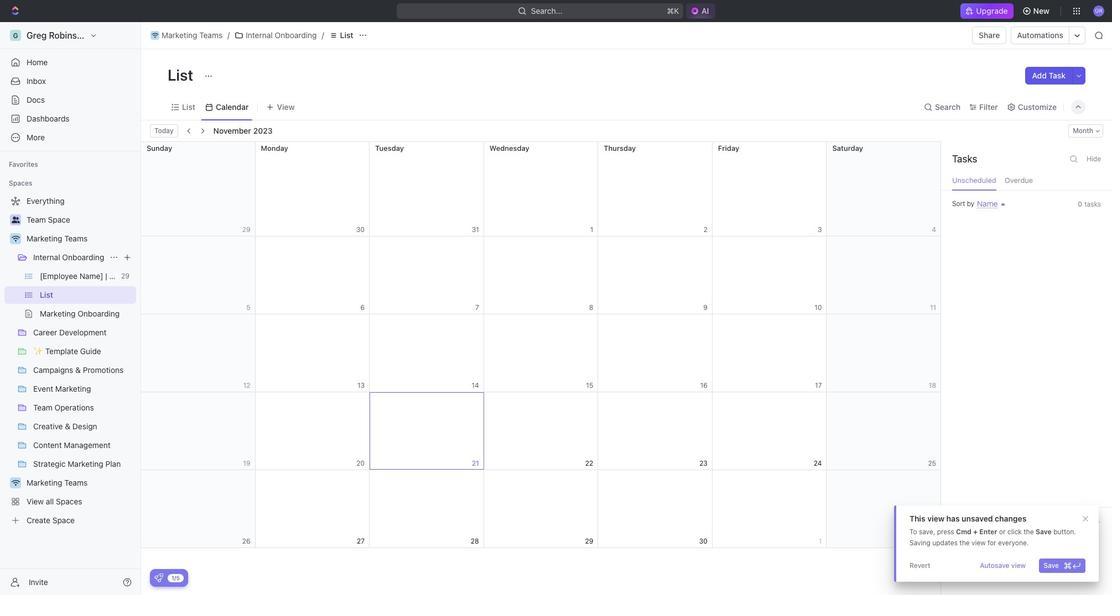 Task type: locate. For each thing, give the bounding box(es) containing it.
+
[[973, 528, 978, 537]]

marketing teams down team space
[[27, 234, 88, 243]]

0 horizontal spatial tasks
[[153, 272, 174, 281]]

1 row from the top
[[141, 142, 941, 237]]

27
[[357, 538, 365, 546]]

spaces inside tree
[[56, 497, 82, 507]]

2 vertical spatial 29
[[585, 538, 593, 546]]

onboarding
[[275, 30, 317, 40], [62, 253, 104, 262], [109, 272, 151, 281], [78, 309, 120, 319]]

view up monday
[[277, 102, 295, 111]]

inbox link
[[4, 72, 136, 90]]

campaigns & promotions link
[[33, 362, 134, 380]]

0 horizontal spatial 1
[[590, 225, 593, 234]]

view all spaces link
[[4, 494, 134, 511]]

0 vertical spatial space
[[48, 215, 70, 225]]

2 row from the top
[[141, 237, 941, 315]]

1/5
[[172, 575, 180, 582]]

1 wifi image from the top
[[11, 236, 20, 242]]

upgrade
[[976, 6, 1008, 15]]

0 vertical spatial &
[[75, 366, 81, 375]]

1 horizontal spatial spaces
[[56, 497, 82, 507]]

customize
[[1018, 102, 1057, 111]]

row containing 5
[[141, 237, 941, 315]]

0 horizontal spatial the
[[960, 539, 970, 548]]

all
[[46, 497, 54, 507]]

2 wifi image from the top
[[11, 480, 20, 487]]

0 horizontal spatial view
[[927, 515, 945, 524]]

2 / from the left
[[322, 30, 324, 40]]

1 / from the left
[[228, 30, 230, 40]]

1 vertical spatial teams
[[64, 234, 88, 243]]

0 vertical spatial internal
[[246, 30, 273, 40]]

0 vertical spatial the
[[1024, 528, 1034, 537]]

0 vertical spatial save
[[1036, 528, 1052, 537]]

internal onboarding
[[246, 30, 317, 40], [33, 253, 104, 262]]

1 vertical spatial &
[[65, 422, 70, 432]]

view for this
[[927, 515, 945, 524]]

add
[[1032, 71, 1047, 80]]

1 horizontal spatial view
[[277, 102, 295, 111]]

15
[[586, 382, 593, 390]]

1 vertical spatial space
[[52, 516, 75, 526]]

unsaved
[[962, 515, 993, 524]]

view
[[277, 102, 295, 111], [27, 497, 44, 507]]

1 vertical spatial wifi image
[[11, 480, 20, 487]]

0 vertical spatial 30
[[356, 225, 365, 234]]

favorites
[[9, 160, 38, 169]]

9
[[703, 303, 708, 312]]

0 vertical spatial list link
[[326, 29, 356, 42]]

1
[[590, 225, 593, 234], [819, 538, 822, 546]]

tree
[[4, 193, 174, 530]]

marketing teams right wifi icon
[[162, 30, 223, 40]]

marketing up operations on the bottom
[[55, 385, 91, 394]]

marketing down team space
[[27, 234, 62, 243]]

14
[[472, 382, 479, 390]]

list
[[340, 30, 353, 40], [168, 66, 197, 84], [182, 102, 195, 111], [40, 290, 53, 300]]

2 vertical spatial teams
[[64, 479, 88, 488]]

0 vertical spatial spaces
[[9, 179, 32, 188]]

&
[[75, 366, 81, 375], [65, 422, 70, 432]]

space for create space
[[52, 516, 75, 526]]

1 vertical spatial view
[[27, 497, 44, 507]]

view for view all spaces
[[27, 497, 44, 507]]

8
[[589, 303, 593, 312]]

team down the event
[[33, 403, 52, 413]]

0 horizontal spatial internal onboarding
[[33, 253, 104, 262]]

strategic marketing plan
[[33, 460, 121, 469]]

docs link
[[4, 91, 136, 109]]

1 vertical spatial 30
[[699, 538, 708, 546]]

1 horizontal spatial /
[[322, 30, 324, 40]]

2 horizontal spatial 29
[[585, 538, 593, 546]]

grid
[[141, 142, 941, 596]]

0 horizontal spatial 0
[[1026, 518, 1030, 525]]

26
[[242, 538, 250, 546]]

create space
[[27, 516, 75, 526]]

0 horizontal spatial view
[[27, 497, 44, 507]]

spaces
[[9, 179, 32, 188], [56, 497, 82, 507]]

row
[[141, 142, 941, 237], [141, 237, 941, 315], [141, 315, 941, 393], [141, 393, 941, 471], [141, 471, 941, 549]]

by
[[967, 200, 974, 208]]

row containing 29
[[141, 142, 941, 237]]

2 vertical spatial marketing teams link
[[27, 475, 134, 492]]

new
[[1033, 6, 1050, 15]]

marketing
[[162, 30, 197, 40], [27, 234, 62, 243], [40, 309, 76, 319], [55, 385, 91, 394], [68, 460, 103, 469], [27, 479, 62, 488]]

1 vertical spatial view
[[972, 539, 986, 548]]

0 vertical spatial tasks
[[952, 153, 977, 165]]

6
[[360, 303, 365, 312]]

team space link
[[27, 211, 134, 229]]

1 horizontal spatial internal onboarding
[[246, 30, 317, 40]]

add task
[[1032, 71, 1066, 80]]

2023
[[253, 126, 273, 136]]

spaces up create space link
[[56, 497, 82, 507]]

⌘k
[[667, 6, 679, 15]]

this
[[910, 515, 926, 524]]

0 vertical spatial team
[[27, 215, 46, 225]]

1 horizontal spatial &
[[75, 366, 81, 375]]

robinson's
[[49, 30, 94, 40]]

internal onboarding inside "sidebar" navigation
[[33, 253, 104, 262]]

1 vertical spatial save
[[1044, 562, 1059, 570]]

the right click
[[1024, 528, 1034, 537]]

more
[[27, 133, 45, 142]]

✨ template guide link
[[33, 343, 134, 361]]

0 vertical spatial view
[[927, 515, 945, 524]]

31
[[472, 225, 479, 234]]

content
[[33, 441, 62, 450]]

tasks inside the [employee name] | onboarding tasks link
[[153, 272, 174, 281]]

0 vertical spatial teams
[[199, 30, 223, 40]]

view left all
[[27, 497, 44, 507]]

the down cmd
[[960, 539, 970, 548]]

1 horizontal spatial internal
[[246, 30, 273, 40]]

1 vertical spatial list link
[[180, 99, 195, 115]]

1 vertical spatial internal onboarding
[[33, 253, 104, 262]]

1 horizontal spatial tasks
[[952, 153, 977, 165]]

5
[[246, 303, 250, 312]]

view up save,
[[927, 515, 945, 524]]

row containing 19
[[141, 393, 941, 471]]

automations
[[1017, 30, 1063, 40]]

1 horizontal spatial the
[[1024, 528, 1034, 537]]

0 vertical spatial internal onboarding link
[[232, 29, 320, 42]]

creative
[[33, 422, 63, 432]]

3 row from the top
[[141, 315, 941, 393]]

view for view
[[277, 102, 295, 111]]

marketing onboarding
[[40, 309, 120, 319]]

has
[[947, 515, 960, 524]]

1 vertical spatial team
[[33, 403, 52, 413]]

1 vertical spatial 1
[[819, 538, 822, 546]]

save left button.
[[1036, 528, 1052, 537]]

save inside save button
[[1044, 562, 1059, 570]]

5 row from the top
[[141, 471, 941, 549]]

share button
[[972, 27, 1007, 44]]

2 vertical spatial view
[[1011, 562, 1026, 570]]

1 vertical spatial marketing teams link
[[27, 230, 134, 248]]

0 tasks
[[1078, 200, 1101, 209]]

team inside team space link
[[27, 215, 46, 225]]

2
[[704, 225, 708, 234]]

1 vertical spatial tasks
[[153, 272, 174, 281]]

wednesday
[[490, 144, 529, 153]]

overdue
[[1005, 176, 1033, 185]]

save button
[[1039, 559, 1086, 574]]

0 horizontal spatial spaces
[[9, 179, 32, 188]]

0 vertical spatial marketing teams
[[162, 30, 223, 40]]

space down everything link
[[48, 215, 70, 225]]

0 vertical spatial wifi image
[[11, 236, 20, 242]]

& left the design
[[65, 422, 70, 432]]

1 vertical spatial the
[[960, 539, 970, 548]]

1 vertical spatial 29
[[121, 272, 129, 281]]

1 horizontal spatial view
[[972, 539, 986, 548]]

marketing onboarding link
[[40, 305, 134, 323]]

onboarding checklist button image
[[154, 574, 163, 583]]

marketing down content management link
[[68, 460, 103, 469]]

0 horizontal spatial &
[[65, 422, 70, 432]]

view inside autosave view 'button'
[[1011, 562, 1026, 570]]

invite
[[29, 578, 48, 587]]

0 horizontal spatial internal onboarding link
[[33, 249, 105, 267]]

unscheduled
[[952, 176, 996, 185]]

team inside the team operations 'link'
[[33, 403, 52, 413]]

today
[[154, 127, 174, 135]]

0 horizontal spatial /
[[228, 30, 230, 40]]

team right user group icon
[[27, 215, 46, 225]]

12
[[243, 382, 250, 390]]

1 vertical spatial spaces
[[56, 497, 82, 507]]

marketing down strategic at the bottom of page
[[27, 479, 62, 488]]

marketing up career development
[[40, 309, 76, 319]]

onboarding checklist button element
[[154, 574, 163, 583]]

1 horizontal spatial 29
[[242, 225, 250, 234]]

4 row from the top
[[141, 393, 941, 471]]

task
[[1049, 71, 1066, 80]]

0 vertical spatial view
[[277, 102, 295, 111]]

row containing 12
[[141, 315, 941, 393]]

autosave view button
[[976, 559, 1030, 574]]

2 horizontal spatial view
[[1011, 562, 1026, 570]]

guide
[[80, 347, 101, 356]]

marketing teams
[[162, 30, 223, 40], [27, 234, 88, 243], [27, 479, 88, 488]]

1 horizontal spatial 0
[[1078, 200, 1082, 209]]

save down button.
[[1044, 562, 1059, 570]]

2 horizontal spatial list link
[[326, 29, 356, 42]]

1 horizontal spatial list link
[[180, 99, 195, 115]]

operations
[[55, 403, 94, 413]]

gr
[[1095, 7, 1103, 14]]

event marketing link
[[33, 381, 134, 398]]

✨ template guide
[[33, 347, 101, 356]]

& for campaigns
[[75, 366, 81, 375]]

tasks
[[1085, 200, 1101, 209]]

grid containing sunday
[[141, 142, 941, 596]]

wifi image
[[11, 236, 20, 242], [11, 480, 20, 487]]

space down view all spaces link
[[52, 516, 75, 526]]

0 horizontal spatial internal
[[33, 253, 60, 262]]

0 left tasks
[[1078, 200, 1082, 209]]

internal
[[246, 30, 273, 40], [33, 253, 60, 262]]

tree containing everything
[[4, 193, 174, 530]]

30
[[356, 225, 365, 234], [699, 538, 708, 546]]

1 vertical spatial 0
[[1026, 518, 1030, 525]]

marketing teams up view all spaces
[[27, 479, 88, 488]]

view down everyone.
[[1011, 562, 1026, 570]]

wifi image for middle marketing teams link
[[11, 236, 20, 242]]

view inside button
[[277, 102, 295, 111]]

& down ✨ template guide link
[[75, 366, 81, 375]]

spaces down favorites button on the top left of page
[[9, 179, 32, 188]]

1 horizontal spatial 30
[[699, 538, 708, 546]]

0 horizontal spatial 29
[[121, 272, 129, 281]]

view inside "sidebar" navigation
[[27, 497, 44, 507]]

19
[[243, 460, 250, 468]]

1 vertical spatial internal
[[33, 253, 60, 262]]

view down +
[[972, 539, 986, 548]]

0 right calendars
[[1026, 518, 1030, 525]]

space for team space
[[48, 215, 70, 225]]

16
[[700, 382, 708, 390]]

teams for middle marketing teams link
[[64, 234, 88, 243]]

20
[[357, 460, 365, 468]]

view all spaces
[[27, 497, 82, 507]]

2 vertical spatial list link
[[40, 287, 134, 304]]



Task type: vqa. For each thing, say whether or not it's contained in the screenshot.
Everything
yes



Task type: describe. For each thing, give the bounding box(es) containing it.
team for team operations
[[33, 403, 52, 413]]

24
[[814, 460, 822, 468]]

workspace
[[97, 30, 142, 40]]

wifi image for bottom marketing teams link
[[11, 480, 20, 487]]

calendar
[[216, 102, 249, 111]]

user group image
[[11, 217, 20, 224]]

template
[[45, 347, 78, 356]]

filter button
[[966, 99, 1001, 115]]

g
[[13, 31, 18, 40]]

event
[[33, 385, 53, 394]]

filter
[[979, 102, 998, 111]]

greg
[[27, 30, 47, 40]]

view for autosave
[[1011, 562, 1026, 570]]

creative & design link
[[33, 418, 134, 436]]

docs
[[27, 95, 45, 105]]

4
[[932, 225, 936, 234]]

team for team space
[[27, 215, 46, 225]]

search button
[[921, 99, 964, 115]]

view button
[[263, 94, 299, 120]]

marketing right wifi icon
[[162, 30, 197, 40]]

28
[[471, 538, 479, 546]]

development
[[59, 328, 107, 338]]

campaigns & promotions
[[33, 366, 124, 375]]

career development link
[[33, 324, 134, 342]]

creative & design
[[33, 422, 97, 432]]

ai button
[[686, 3, 716, 19]]

0 vertical spatial 0
[[1078, 200, 1082, 209]]

sunday
[[147, 144, 172, 153]]

your
[[967, 517, 984, 526]]

month
[[1073, 127, 1093, 135]]

saving
[[910, 539, 931, 548]]

plan
[[105, 460, 121, 469]]

23
[[699, 460, 708, 468]]

create space link
[[4, 512, 134, 530]]

team space
[[27, 215, 70, 225]]

changes
[[995, 515, 1027, 524]]

2 vertical spatial marketing teams
[[27, 479, 88, 488]]

1 horizontal spatial 1
[[819, 538, 822, 546]]

0 vertical spatial 1
[[590, 225, 593, 234]]

internal inside "sidebar" navigation
[[33, 253, 60, 262]]

3
[[818, 225, 822, 234]]

11
[[930, 303, 936, 312]]

tree inside "sidebar" navigation
[[4, 193, 174, 530]]

25
[[928, 460, 936, 468]]

0 vertical spatial internal onboarding
[[246, 30, 317, 40]]

to
[[910, 528, 917, 537]]

teams for bottom marketing teams link
[[64, 479, 88, 488]]

save,
[[919, 528, 935, 537]]

inbox
[[27, 76, 46, 86]]

autosave view
[[980, 562, 1026, 570]]

design
[[72, 422, 97, 432]]

monday
[[261, 144, 288, 153]]

10
[[815, 303, 822, 312]]

18
[[929, 382, 936, 390]]

7
[[475, 303, 479, 312]]

this view has unsaved changes to save, press cmd + enter or click the save button. saving updates the view for everyone.
[[910, 515, 1076, 548]]

1 vertical spatial internal onboarding link
[[33, 249, 105, 267]]

sidebar navigation
[[0, 22, 174, 596]]

everything link
[[4, 193, 134, 210]]

calendar link
[[214, 99, 249, 115]]

home
[[27, 58, 48, 67]]

calendars
[[986, 517, 1022, 526]]

29 inside "sidebar" navigation
[[121, 272, 129, 281]]

strategic
[[33, 460, 66, 469]]

sort
[[952, 200, 965, 208]]

strategic marketing plan link
[[33, 456, 134, 474]]

button.
[[1054, 528, 1076, 537]]

press
[[937, 528, 954, 537]]

list inside "sidebar" navigation
[[40, 290, 53, 300]]

search...
[[531, 6, 562, 15]]

& for creative
[[65, 422, 70, 432]]

share
[[979, 30, 1000, 40]]

[employee name] | onboarding tasks
[[40, 272, 174, 281]]

cmd
[[956, 528, 972, 537]]

1 horizontal spatial internal onboarding link
[[232, 29, 320, 42]]

wifi image
[[151, 33, 158, 38]]

greg robinson's workspace, , element
[[10, 30, 21, 41]]

campaigns
[[33, 366, 73, 375]]

0 horizontal spatial 30
[[356, 225, 365, 234]]

0 vertical spatial marketing teams link
[[148, 29, 225, 42]]

management
[[64, 441, 111, 450]]

row containing 26
[[141, 471, 941, 549]]

tuesday
[[375, 144, 404, 153]]

promotions
[[83, 366, 124, 375]]

1 vertical spatial marketing teams
[[27, 234, 88, 243]]

0 horizontal spatial list link
[[40, 287, 134, 304]]

search
[[935, 102, 961, 111]]

everyone.
[[998, 539, 1029, 548]]

add task button
[[1026, 67, 1072, 85]]

create
[[27, 516, 50, 526]]

content management link
[[33, 437, 134, 455]]

save inside this view has unsaved changes to save, press cmd + enter or click the save button. saving updates the view for everyone.
[[1036, 528, 1052, 537]]

greg robinson's workspace
[[27, 30, 142, 40]]

gr button
[[1090, 2, 1108, 20]]

0 vertical spatial 29
[[242, 225, 250, 234]]

name button
[[974, 199, 998, 209]]

|
[[105, 272, 107, 281]]

for
[[988, 539, 996, 548]]

customize button
[[1004, 99, 1060, 115]]

0 inside your calendars 0
[[1026, 518, 1030, 525]]

or
[[999, 528, 1006, 537]]

friday
[[718, 144, 739, 153]]

updates
[[932, 539, 958, 548]]

month button
[[1069, 124, 1103, 138]]



